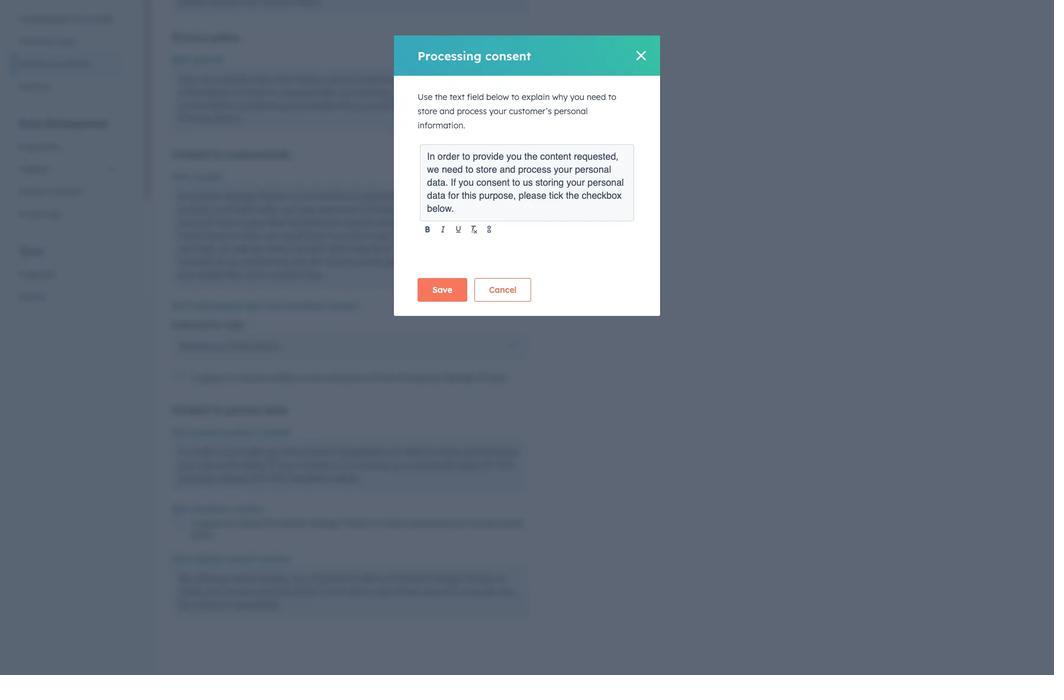 Task type: locate. For each thing, give the bounding box(es) containing it.
allow
[[238, 517, 261, 529], [361, 573, 384, 585]]

edit explicit consent content button
[[172, 425, 290, 440]]

2 horizontal spatial this
[[496, 459, 512, 471]]

1 horizontal spatial if
[[451, 178, 456, 188]]

below. up requested
[[427, 204, 454, 214]]

other right receive at the bottom of page
[[273, 372, 296, 383]]

data. up implicit
[[191, 529, 214, 541]]

personal inside provation design studio is committed to protecting and respecting your privacy, and we'll only use your personal information to administer your account and to provide the products and services you requested from us. from time to time, we would like to contact you about our products and services, as well as other content that may be of interest to you. if you consent to us contacting you for this purpose, please tick below to say how you would like us to contact you:
[[320, 204, 358, 215]]

import & export link
[[12, 180, 124, 203]]

marketing information button
[[172, 334, 527, 358]]

our left 'privacy' on the top left of page
[[339, 86, 354, 98]]

cancel
[[489, 285, 517, 295]]

use
[[279, 204, 294, 215]]

0 horizontal spatial this
[[326, 256, 342, 267]]

allow down edit checkbox content
[[238, 517, 261, 529]]

0 horizontal spatial for
[[310, 256, 323, 267]]

1 horizontal spatial respecting
[[430, 191, 477, 202]]

tick inside provation design studio is committed to protecting and respecting your privacy, and we'll only use your personal information to administer your account and to provide the products and services you requested from us. from time to time, we would like to contact you about our products and services, as well as other content that may be of interest to you. if you consent to us contacting you for this purpose, please tick below to say how you would like us to contact you:
[[417, 256, 433, 267]]

respecting up administer
[[430, 191, 477, 202]]

privacy for privacy policy
[[172, 31, 208, 43]]

this inside provation design studio is committed to protecting and respecting your privacy, and we'll only use your personal information to administer your account and to provide the products and services you requested from us. from time to time, we would like to contact you about our products and services, as well as other content that may be of interest to you. if you consent to us contacting you for this purpose, please tick below to say how you would like us to contact you:
[[326, 256, 342, 267]]

management
[[45, 118, 108, 130]]

studio inside by clicking submit below, you consent to allow provation design studio to store and process the personal information submitted above to provide you the content requested.
[[466, 573, 495, 585]]

edit content button down consent to communicate
[[172, 170, 223, 184]]

2 i from the top
[[191, 517, 195, 529]]

0 horizontal spatial privacy,
[[179, 204, 214, 215]]

information for studio
[[319, 586, 371, 598]]

purpose, down may
[[344, 256, 383, 267]]

1 horizontal spatial for
[[448, 191, 459, 201]]

2 agree from the top
[[198, 517, 224, 529]]

0 horizontal spatial like
[[227, 269, 241, 280]]

products up that
[[302, 217, 342, 228]]

edit content button
[[172, 53, 223, 67], [172, 170, 223, 184]]

privacy left policy
[[172, 31, 208, 43]]

contact down contacting
[[269, 269, 303, 280]]

0 horizontal spatial allow
[[238, 517, 261, 529]]

content
[[191, 54, 223, 65], [540, 151, 571, 162], [191, 172, 223, 182], [292, 243, 326, 254], [326, 301, 357, 311], [259, 427, 290, 438], [301, 446, 335, 458], [233, 504, 264, 515], [259, 554, 291, 565], [196, 599, 230, 611]]

1 as from the left
[[220, 243, 230, 254]]

this
[[462, 191, 477, 201], [326, 256, 342, 267], [496, 459, 512, 471]]

1 horizontal spatial in
[[427, 151, 435, 162]]

committed right "is"
[[299, 191, 347, 202]]

i down marketing
[[191, 372, 195, 383]]

personal inside by clicking submit below, you consent to allow provation design studio to store and process the personal information submitted above to provide you the content requested.
[[278, 586, 316, 598]]

other up contacting
[[265, 243, 289, 254]]

audit logs link
[[12, 203, 124, 225]]

your inside you can unsubscribe from these communications at any time. for more information on how to unsubscribe, our privacy practices, and how we are committed to protecting and respecting your privacy, please review our privacy policy.
[[360, 99, 380, 111]]

requested
[[422, 217, 467, 228]]

from left these
[[273, 73, 294, 85]]

we
[[478, 86, 491, 98], [427, 164, 439, 175], [264, 230, 276, 241], [388, 446, 400, 458]]

edit content button for you
[[172, 53, 223, 67]]

process
[[457, 106, 487, 117], [518, 164, 551, 175], [226, 404, 262, 416], [484, 446, 518, 458], [431, 517, 465, 529], [224, 586, 258, 598]]

your
[[360, 99, 380, 111], [489, 106, 507, 117], [554, 164, 572, 175], [567, 178, 585, 188], [480, 191, 500, 202], [297, 204, 317, 215], [478, 204, 498, 215], [179, 459, 199, 471], [394, 459, 414, 471]]

would down "use"
[[279, 230, 305, 241]]

1 vertical spatial need
[[442, 164, 463, 175]]

our down requested
[[422, 230, 437, 241]]

agree for i agree to receive other communications from provation design studio.
[[198, 372, 224, 383]]

0 vertical spatial requested,
[[574, 151, 619, 162]]

provide inside text field
[[473, 151, 504, 162]]

communications for other
[[299, 372, 373, 383]]

protecting down 'on'
[[242, 99, 288, 111]]

allow up submitted
[[361, 573, 384, 585]]

2 vertical spatial information
[[319, 586, 371, 598]]

by clicking submit below, you consent to allow provation design studio to store and process the personal information submitted above to provide you the content requested.
[[179, 573, 516, 611]]

please
[[420, 99, 449, 111], [519, 191, 547, 201], [386, 256, 415, 267], [220, 472, 249, 484]]

downloads
[[70, 14, 113, 24]]

1 vertical spatial &
[[49, 186, 55, 197]]

& down tracking code
[[50, 59, 56, 69]]

2 edit from the top
[[172, 172, 189, 182]]

requested,
[[574, 151, 619, 162], [338, 446, 385, 458]]

0 horizontal spatial committed
[[179, 99, 227, 111]]

products up you.
[[440, 230, 479, 241]]

privacy, inside you can unsubscribe from these communications at any time. for more information on how to unsubscribe, our privacy practices, and how we are committed to protecting and respecting your privacy, please review our privacy policy.
[[382, 99, 417, 111]]

review
[[452, 99, 480, 111]]

& inside data management element
[[49, 186, 55, 197]]

privacy & consent link
[[12, 53, 124, 75]]

is
[[289, 191, 296, 202]]

in down edit explicit consent content button
[[179, 446, 188, 458]]

1 horizontal spatial purpose,
[[344, 256, 383, 267]]

requested, inside text field
[[574, 151, 619, 162]]

if
[[451, 178, 456, 188], [466, 243, 474, 254], [268, 459, 276, 471]]

1 horizontal spatial order
[[438, 151, 460, 162]]

0 horizontal spatial if
[[268, 459, 276, 471]]

1 horizontal spatial allow
[[361, 573, 384, 585]]

tracking code link
[[12, 30, 124, 53]]

time.
[[432, 73, 454, 85]]

may
[[349, 243, 369, 254]]

from inside you can unsubscribe from these communications at any time. for more information on how to unsubscribe, our privacy practices, and how we are committed to protecting and respecting your privacy, please review our privacy policy.
[[273, 73, 294, 85]]

from down marketing information popup button
[[375, 372, 397, 383]]

provide
[[473, 151, 504, 162], [249, 217, 283, 228], [229, 446, 263, 458], [463, 586, 497, 598]]

provation design studio is committed to protecting and respecting your privacy, and we'll only use your personal information to administer your account and to provide the products and services you requested from us. from time to time, we would like to contact you about our products and services, as well as other content that may be of interest to you. if you consent to us contacting you for this purpose, please tick below to say how you would like us to contact you:
[[179, 191, 513, 280]]

would down services,
[[198, 269, 224, 280]]

requested.
[[232, 599, 279, 611]]

information inside by clicking submit below, you consent to allow provation design studio to store and process the personal information submitted above to provide you the content requested.
[[319, 586, 371, 598]]

we inside provation design studio is committed to protecting and respecting your privacy, and we'll only use your personal information to administer your account and to provide the products and services you requested from us. from time to time, we would like to contact you about our products and services, as well as other content that may be of interest to you. if you consent to us contacting you for this purpose, please tick below to say how you would like us to contact you:
[[264, 230, 276, 241]]

type up marketing information
[[226, 320, 244, 330]]

privacy, down practices,
[[382, 99, 417, 111]]

protecting inside you can unsubscribe from these communications at any time. for more information on how to unsubscribe, our privacy practices, and how we are committed to protecting and respecting your privacy, please review our privacy policy.
[[242, 99, 288, 111]]

privacy
[[172, 31, 208, 43], [19, 59, 48, 69], [179, 112, 211, 124]]

communications
[[324, 73, 398, 85], [299, 372, 373, 383]]

1 edit content button from the top
[[172, 53, 223, 67]]

above
[[421, 586, 449, 598]]

1 edit content from the top
[[172, 54, 223, 65]]

information up services
[[361, 204, 413, 215]]

the
[[435, 92, 447, 102], [525, 151, 538, 162], [566, 191, 579, 201], [285, 217, 300, 228], [285, 446, 299, 458], [270, 472, 285, 484], [261, 586, 275, 598], [179, 599, 193, 611]]

2 edit content button from the top
[[172, 170, 223, 184]]

0 vertical spatial information
[[179, 86, 231, 98]]

communications up 'privacy' on the top left of page
[[324, 73, 398, 85]]

privacy
[[356, 86, 389, 98]]

below,
[[262, 573, 290, 585]]

processing consent dialog
[[394, 36, 660, 316]]

2 vertical spatial data.
[[191, 529, 214, 541]]

1 horizontal spatial below.
[[427, 204, 454, 214]]

1 vertical spatial committed
[[299, 191, 347, 202]]

account
[[179, 217, 215, 228]]

in order to provide you the content requested, we need to store and process your personal data. if you consent to us storing your personal data for this purpose, please tick the checkbox below.
[[427, 151, 627, 214], [179, 446, 518, 484]]

1 horizontal spatial storing
[[536, 178, 564, 188]]

our down are
[[483, 99, 498, 111]]

data up administer
[[427, 191, 446, 201]]

0 horizontal spatial contact
[[269, 269, 303, 280]]

export
[[57, 186, 83, 197]]

edit inside button
[[172, 301, 189, 311]]

1 vertical spatial purpose,
[[344, 256, 383, 267]]

type inside button
[[245, 301, 263, 311]]

provide right above
[[463, 586, 497, 598]]

information left submitted
[[319, 586, 371, 598]]

0 vertical spatial protecting
[[242, 99, 288, 111]]

order down explicit
[[191, 446, 215, 458]]

below
[[486, 92, 509, 102], [436, 256, 462, 267]]

as left well
[[220, 243, 230, 254]]

2 edit content from the top
[[172, 172, 223, 182]]

allow inside i agree to allow provation design studio to store and process my personal data.
[[238, 517, 261, 529]]

consent to communicate
[[172, 149, 290, 160]]

0 vertical spatial studio
[[258, 191, 286, 202]]

0 horizontal spatial products
[[302, 217, 342, 228]]

tools element
[[12, 245, 124, 421]]

below. up i agree to allow provation design studio to store and process my personal data.
[[332, 472, 360, 484]]

i down edit checkbox content "button"
[[191, 517, 195, 529]]

information down can
[[179, 86, 231, 98]]

0 vertical spatial if
[[451, 178, 456, 188]]

1 vertical spatial agree
[[198, 517, 224, 529]]

1 vertical spatial communications
[[299, 372, 373, 383]]

1 vertical spatial data
[[265, 404, 287, 416]]

1 vertical spatial allow
[[361, 573, 384, 585]]

our inside provation design studio is committed to protecting and respecting your privacy, and we'll only use your personal information to administer your account and to provide the products and services you requested from us. from time to time, we would like to contact you about our products and services, as well as other content that may be of interest to you. if you consent to us contacting you for this purpose, please tick below to say how you would like us to contact you:
[[422, 230, 437, 241]]

contacting
[[241, 256, 289, 267]]

respecting inside provation design studio is committed to protecting and respecting your privacy, and we'll only use your personal information to administer your account and to provide the products and services you requested from us. from time to time, we would like to contact you about our products and services, as well as other content that may be of interest to you. if you consent to us contacting you for this purpose, please tick below to say how you would like us to contact you:
[[430, 191, 477, 202]]

privacy left policy.
[[179, 112, 211, 124]]

say
[[477, 256, 492, 267]]

2 vertical spatial if
[[268, 459, 276, 471]]

1 vertical spatial this
[[326, 256, 342, 267]]

save button
[[418, 278, 467, 302]]

6 edit from the top
[[172, 554, 189, 565]]

from inside provation design studio is committed to protecting and respecting your privacy, and we'll only use your personal information to administer your account and to provide the products and services you requested from us. from time to time, we would like to contact you about our products and services, as well as other content that may be of interest to you. if you consent to us contacting you for this purpose, please tick below to say how you would like us to contact you:
[[470, 217, 491, 228]]

privacy & consent
[[19, 59, 90, 69]]

as up contacting
[[252, 243, 263, 254]]

1 horizontal spatial data.
[[242, 459, 266, 471]]

1 vertical spatial storing
[[360, 459, 391, 471]]

below. inside text field
[[427, 204, 454, 214]]

information inside provation design studio is committed to protecting and respecting your privacy, and we'll only use your personal information to administer your account and to provide the products and services you requested from us. from time to time, we would like to contact you about our products and services, as well as other content that may be of interest to you. if you consent to us contacting you for this purpose, please tick below to say how you would like us to contact you:
[[361, 204, 413, 215]]

0 vertical spatial for
[[448, 191, 459, 201]]

of
[[385, 243, 394, 254]]

1 horizontal spatial requested,
[[574, 151, 619, 162]]

edit content down consent to communicate
[[172, 172, 223, 182]]

1 vertical spatial information
[[361, 204, 413, 215]]

products
[[302, 217, 342, 228], [440, 230, 479, 241]]

submit
[[229, 573, 260, 585]]

0 vertical spatial tick
[[549, 191, 564, 201]]

2 horizontal spatial data
[[457, 459, 478, 471]]

protecting up services
[[362, 191, 408, 202]]

and inside text field
[[500, 164, 516, 175]]

0 horizontal spatial below
[[436, 256, 462, 267]]

process inside by clicking submit below, you consent to allow provation design studio to store and process the personal information submitted above to provide you the content requested.
[[224, 586, 258, 598]]

0 horizontal spatial requested,
[[338, 446, 385, 458]]

respecting down unsubscribe,
[[310, 99, 357, 111]]

from
[[273, 73, 294, 85], [470, 217, 491, 228], [375, 372, 397, 383]]

privacy, up account
[[179, 204, 214, 215]]

2 vertical spatial this
[[496, 459, 512, 471]]

1 vertical spatial contact
[[269, 269, 303, 280]]

data. up administer
[[427, 178, 448, 188]]

policy
[[211, 31, 239, 43]]

personal inside i agree to allow provation design studio to store and process my personal data.
[[484, 517, 523, 529]]

edit checkbox content
[[172, 504, 264, 515]]

communications down marketing information popup button
[[299, 372, 373, 383]]

1 vertical spatial edit content button
[[172, 170, 223, 184]]

privacy policy
[[172, 31, 239, 43]]

0 horizontal spatial respecting
[[310, 99, 357, 111]]

edit inside "button"
[[172, 504, 189, 515]]

order down 'information.'
[[438, 151, 460, 162]]

import
[[19, 186, 47, 197]]

1 horizontal spatial committed
[[299, 191, 347, 202]]

would
[[279, 230, 305, 241], [198, 269, 224, 280]]

data.
[[427, 178, 448, 188], [242, 459, 266, 471], [191, 529, 214, 541]]

0 vertical spatial communications
[[324, 73, 398, 85]]

data. inside i agree to allow provation design studio to store and process my personal data.
[[191, 529, 214, 541]]

1 vertical spatial for
[[310, 256, 323, 267]]

0 vertical spatial from
[[273, 73, 294, 85]]

1 horizontal spatial privacy,
[[382, 99, 417, 111]]

need inside use the text field below to explain why you need to store and process your customer's personal information.
[[587, 92, 606, 102]]

1 vertical spatial other
[[273, 372, 296, 383]]

0 vertical spatial other
[[265, 243, 289, 254]]

edit content for you
[[172, 54, 223, 65]]

contact up may
[[337, 230, 371, 241]]

2 horizontal spatial how
[[495, 256, 513, 267]]

1 vertical spatial below
[[436, 256, 462, 267]]

& left export
[[49, 186, 55, 197]]

edit for you can unsubscribe from these communications at any time. for more information on how to unsubscribe, our privacy practices, and how we are committed to protecting and respecting your privacy, please review our privacy policy.
[[172, 54, 189, 65]]

like up you:
[[308, 230, 323, 241]]

below down you.
[[436, 256, 462, 267]]

1 vertical spatial if
[[466, 243, 474, 254]]

0 vertical spatial below.
[[427, 204, 454, 214]]

i inside i agree to allow provation design studio to store and process my personal data.
[[191, 517, 195, 529]]

any
[[412, 73, 429, 85]]

purpose, inside in order to provide you the content requested, we need to store and process your personal data. if you consent to us storing your personal data for this purpose, please tick the checkbox below. text field
[[479, 191, 516, 201]]

storing inside text field
[[536, 178, 564, 188]]

field
[[467, 92, 484, 102]]

0 vertical spatial in
[[427, 151, 435, 162]]

2 horizontal spatial our
[[483, 99, 498, 111]]

respecting
[[310, 99, 357, 111], [430, 191, 477, 202]]

studio inside provation design studio is committed to protecting and respecting your privacy, and we'll only use your personal information to administer your account and to provide the products and services you requested from us. from time to time, we would like to contact you about our products and services, as well as other content that may be of interest to you. if you consent to us contacting you for this purpose, please tick below to say how you would like us to contact you:
[[258, 191, 286, 202]]

committed
[[179, 99, 227, 111], [299, 191, 347, 202]]

0 vertical spatial privacy
[[172, 31, 208, 43]]

in order to provide you the content requested, we need to store and process your personal data. if you consent to us storing your personal data for this purpose, please tick the checkbox below. inside text field
[[427, 151, 627, 214]]

type right subscription
[[245, 301, 263, 311]]

if down edit explicit consent content button
[[268, 459, 276, 471]]

data inside text field
[[427, 191, 446, 201]]

1 vertical spatial privacy,
[[179, 204, 214, 215]]

1 vertical spatial below.
[[332, 472, 360, 484]]

1 i from the top
[[191, 372, 195, 383]]

like down well
[[227, 269, 241, 280]]

store inside by clicking submit below, you consent to allow provation design studio to store and process the personal information submitted above to provide you the content requested.
[[179, 586, 201, 598]]

4 edit from the top
[[172, 427, 189, 438]]

3 edit from the top
[[172, 301, 189, 311]]

provation inside provation design studio is committed to protecting and respecting your privacy, and we'll only use your personal information to administer your account and to provide the products and services you requested from us. from time to time, we would like to contact you about our products and services, as well as other content that may be of interest to you. if you consent to us contacting you for this purpose, please tick below to say how you would like us to contact you:
[[179, 191, 222, 202]]

2 horizontal spatial studio
[[466, 573, 495, 585]]

1 vertical spatial our
[[483, 99, 498, 111]]

0 vertical spatial data.
[[427, 178, 448, 188]]

2 vertical spatial consent
[[172, 404, 210, 416]]

you
[[570, 92, 585, 102], [507, 151, 522, 162], [459, 178, 474, 188], [403, 217, 420, 228], [374, 230, 390, 241], [477, 243, 493, 254], [291, 256, 308, 267], [179, 269, 195, 280], [266, 446, 282, 458], [279, 459, 295, 471], [293, 573, 309, 585], [500, 586, 516, 598]]

design inside i agree to allow provation design studio to store and process my personal data.
[[309, 517, 340, 529]]

if up administer
[[451, 178, 456, 188]]

1 vertical spatial respecting
[[430, 191, 477, 202]]

how right 'on'
[[247, 86, 266, 98]]

how up review
[[457, 86, 476, 98]]

consent
[[485, 48, 531, 63], [477, 178, 510, 188], [179, 256, 214, 267], [224, 427, 256, 438], [298, 459, 333, 471], [225, 554, 257, 565], [312, 573, 347, 585]]

subscription
[[172, 320, 223, 330]]

we inside you can unsubscribe from these communications at any time. for more information on how to unsubscribe, our privacy practices, and how we are committed to protecting and respecting your privacy, please review our privacy policy.
[[478, 86, 491, 98]]

content inside provation design studio is committed to protecting and respecting your privacy, and we'll only use your personal information to administer your account and to provide the products and services you requested from us. from time to time, we would like to contact you about our products and services, as well as other content that may be of interest to you. if you consent to us contacting you for this purpose, please tick below to say how you would like us to contact you:
[[292, 243, 326, 254]]

cancel button
[[474, 278, 532, 302]]

& for export
[[49, 186, 55, 197]]

0 vertical spatial type
[[245, 301, 263, 311]]

0 horizontal spatial order
[[191, 446, 215, 458]]

1 vertical spatial edit content
[[172, 172, 223, 182]]

2 horizontal spatial data.
[[427, 178, 448, 188]]

purpose, up edit checkbox content
[[179, 472, 217, 484]]

are
[[493, 86, 508, 98]]

privacy up security
[[19, 59, 48, 69]]

data down receive at the bottom of page
[[265, 404, 287, 416]]

from left us.
[[470, 217, 491, 228]]

type
[[245, 301, 263, 311], [226, 320, 244, 330]]

0 vertical spatial need
[[587, 92, 606, 102]]

provation inside by clicking submit below, you consent to allow provation design studio to store and process the personal information submitted above to provide you the content requested.
[[387, 573, 430, 585]]

below down more
[[486, 92, 509, 102]]

edit content button up can
[[172, 53, 223, 67]]

implicit
[[191, 554, 222, 565]]

0 vertical spatial respecting
[[310, 99, 357, 111]]

communications for these
[[324, 73, 398, 85]]

1 horizontal spatial from
[[375, 372, 397, 383]]

0 vertical spatial data
[[427, 191, 446, 201]]

data up my
[[457, 459, 478, 471]]

protecting
[[242, 99, 288, 111], [362, 191, 408, 202]]

1 vertical spatial would
[[198, 269, 224, 280]]

data management
[[19, 118, 108, 130]]

0 horizontal spatial data.
[[191, 529, 214, 541]]

in inside text field
[[427, 151, 435, 162]]

edit content up can
[[172, 54, 223, 65]]

i agree to receive other communications from provation design studio.
[[191, 372, 509, 383]]

0 vertical spatial products
[[302, 217, 342, 228]]

meetings
[[19, 269, 54, 280]]

data. down edit explicit consent content button
[[242, 459, 266, 471]]

0 vertical spatial purpose,
[[479, 191, 516, 201]]

1 horizontal spatial products
[[440, 230, 479, 241]]

1 horizontal spatial type
[[245, 301, 263, 311]]

content inside by clicking submit below, you consent to allow provation design studio to store and process the personal information submitted above to provide you the content requested.
[[196, 599, 230, 611]]

2 vertical spatial privacy
[[179, 112, 211, 124]]

edit content
[[172, 54, 223, 65], [172, 172, 223, 182]]

provide down use the text field below to explain why you need to store and process your customer's personal information.
[[473, 151, 504, 162]]

security link
[[12, 75, 124, 98]]

services,
[[179, 243, 217, 254]]

agree inside i agree to allow provation design studio to store and process my personal data.
[[198, 517, 224, 529]]

communications inside you can unsubscribe from these communications at any time. for more information on how to unsubscribe, our privacy practices, and how we are committed to protecting and respecting your privacy, please review our privacy policy.
[[324, 73, 398, 85]]

tracking code
[[19, 36, 75, 47]]

1 edit from the top
[[172, 54, 189, 65]]

0 vertical spatial like
[[308, 230, 323, 241]]

in down 'information.'
[[427, 151, 435, 162]]

provide down only
[[249, 217, 283, 228]]

committed down can
[[179, 99, 227, 111]]

store
[[418, 106, 437, 117], [476, 164, 497, 175], [439, 446, 462, 458], [386, 517, 408, 529], [179, 586, 201, 598]]

5 edit from the top
[[172, 504, 189, 515]]

1 horizontal spatial below
[[486, 92, 509, 102]]

us inside text field
[[523, 178, 533, 188]]

agree down marketing
[[198, 372, 224, 383]]

process inside use the text field below to explain why you need to store and process your customer's personal information.
[[457, 106, 487, 117]]

0 vertical spatial &
[[50, 59, 56, 69]]

if right you.
[[466, 243, 474, 254]]

1 agree from the top
[[198, 372, 224, 383]]

more
[[474, 73, 497, 85]]

purpose, up us.
[[479, 191, 516, 201]]

agree down edit checkbox content "button"
[[198, 517, 224, 529]]

how right say
[[495, 256, 513, 267]]

provide inside by clicking submit below, you consent to allow provation design studio to store and process the personal information submitted above to provide you the content requested.
[[463, 586, 497, 598]]

information
[[226, 340, 280, 352]]

2 vertical spatial data
[[457, 459, 478, 471]]

i
[[191, 372, 195, 383], [191, 517, 195, 529]]

below inside provation design studio is committed to protecting and respecting your privacy, and we'll only use your personal information to administer your account and to provide the products and services you requested from us. from time to time, we would like to contact you about our products and services, as well as other content that may be of interest to you. if you consent to us contacting you for this purpose, please tick below to say how you would like us to contact you:
[[436, 256, 462, 267]]

1 vertical spatial from
[[470, 217, 491, 228]]

2 horizontal spatial if
[[466, 243, 474, 254]]

content inside button
[[326, 301, 357, 311]]



Task type: vqa. For each thing, say whether or not it's contained in the screenshot.
HubSpot calling Connect an outbound phone number to log, track, and make calls in HubSpot.
no



Task type: describe. For each thing, give the bounding box(es) containing it.
marketplace downloads
[[19, 14, 113, 24]]

audit
[[19, 209, 40, 220]]

tools
[[19, 246, 43, 257]]

respecting inside you can unsubscribe from these communications at any time. for more information on how to unsubscribe, our privacy practices, and how we are committed to protecting and respecting your privacy, please review our privacy policy.
[[310, 99, 357, 111]]

can
[[198, 73, 214, 85]]

information inside you can unsubscribe from these communications at any time. for more information on how to unsubscribe, our privacy practices, and how we are committed to protecting and respecting your privacy, please review our privacy policy.
[[179, 86, 231, 98]]

calling
[[19, 292, 46, 302]]

and inside use the text field below to explain why you need to store and process your customer's personal information.
[[440, 106, 455, 117]]

from
[[179, 230, 202, 241]]

security
[[19, 81, 51, 92]]

my
[[468, 517, 482, 529]]

consent for consent to process data
[[172, 404, 210, 416]]

process inside i agree to allow provation design studio to store and process my personal data.
[[431, 517, 465, 529]]

how inside provation design studio is committed to protecting and respecting your privacy, and we'll only use your personal information to administer your account and to provide the products and services you requested from us. from time to time, we would like to contact you about our products and services, as well as other content that may be of interest to you. if you consent to us contacting you for this purpose, please tick below to say how you would like us to contact you:
[[495, 256, 513, 267]]

please inside provation design studio is committed to protecting and respecting your privacy, and we'll only use your personal information to administer your account and to provide the products and services you requested from us. from time to time, we would like to contact you about our products and services, as well as other content that may be of interest to you. if you consent to us contacting you for this purpose, please tick below to say how you would like us to contact you:
[[386, 256, 415, 267]]

design inside provation design studio is committed to protecting and respecting your privacy, and we'll only use your personal information to administer your account and to provide the products and services you requested from us. from time to time, we would like to contact you about our products and services, as well as other content that may be of interest to you. if you consent to us contacting you for this purpose, please tick below to say how you would like us to contact you:
[[224, 191, 255, 202]]

i for i agree to receive other communications from provation design studio.
[[191, 372, 195, 383]]

edit subscription type and checkbox content button
[[172, 299, 357, 313]]

i for i agree to allow provation design studio to store and process my personal data.
[[191, 517, 195, 529]]

0 vertical spatial would
[[279, 230, 305, 241]]

consent to process data
[[172, 404, 287, 416]]

2 vertical spatial from
[[375, 372, 397, 383]]

unsubscribe
[[217, 73, 270, 85]]

1 vertical spatial requested,
[[338, 446, 385, 458]]

edit for provation design studio is committed to protecting and respecting your privacy, and we'll only use your personal information to administer your account and to provide the products and services you requested from us. from time to time, we would like to contact you about our products and services, as well as other content that may be of interest to you. if you consent to us contacting you for this purpose, please tick below to say how you would like us to contact you:
[[172, 172, 189, 182]]

this inside in order to provide you the content requested, we need to store and process your personal data. if you consent to us storing your personal data for this purpose, please tick the checkbox below. text field
[[462, 191, 477, 201]]

meetings link
[[12, 263, 124, 286]]

personal inside use the text field below to explain why you need to store and process your customer's personal information.
[[554, 106, 588, 117]]

1 vertical spatial type
[[226, 320, 244, 330]]

well
[[233, 243, 250, 254]]

tick inside text field
[[549, 191, 564, 201]]

services
[[364, 217, 401, 228]]

i agree to allow provation design studio to store and process my personal data.
[[191, 517, 523, 541]]

2 vertical spatial for
[[481, 459, 494, 471]]

committed inside you can unsubscribe from these communications at any time. for more information on how to unsubscribe, our privacy practices, and how we are committed to protecting and respecting your privacy, please review our privacy policy.
[[179, 99, 227, 111]]

& for consent
[[50, 59, 56, 69]]

checkbox inside in order to provide you the content requested, we need to store and process your personal data. if you consent to us storing your personal data for this purpose, please tick the checkbox below. text field
[[582, 191, 622, 201]]

1 horizontal spatial contact
[[337, 230, 371, 241]]

text
[[450, 92, 465, 102]]

data management element
[[12, 117, 124, 225]]

edit content for provation
[[172, 172, 223, 182]]

other inside provation design studio is committed to protecting and respecting your privacy, and we'll only use your personal information to administer your account and to provide the products and services you requested from us. from time to time, we would like to contact you about our products and services, as well as other content that may be of interest to you. if you consent to us contacting you for this purpose, please tick below to say how you would like us to contact you:
[[265, 243, 289, 254]]

subscription
[[191, 301, 242, 311]]

edit checkbox content button
[[172, 502, 264, 517]]

2 vertical spatial tick
[[252, 472, 268, 484]]

marketplace
[[19, 14, 67, 24]]

processing consent
[[418, 48, 531, 63]]

checkbox inside edit checkbox content "button"
[[191, 504, 230, 515]]

policy.
[[214, 112, 242, 124]]

only
[[258, 204, 276, 215]]

0 horizontal spatial in
[[179, 446, 188, 458]]

provation inside i agree to allow provation design studio to store and process my personal data.
[[264, 517, 307, 529]]

calling link
[[12, 286, 124, 308]]

for inside text field
[[448, 191, 459, 201]]

provide down edit explicit consent content
[[229, 446, 263, 458]]

administer
[[427, 204, 475, 215]]

consent inside provation design studio is committed to protecting and respecting your privacy, and we'll only use your personal information to administer your account and to provide the products and services you requested from us. from time to time, we would like to contact you about our products and services, as well as other content that may be of interest to you. if you consent to us contacting you for this purpose, please tick below to say how you would like us to contact you:
[[179, 256, 214, 267]]

edit subscription type and checkbox content
[[172, 301, 357, 311]]

communicate
[[226, 149, 290, 160]]

use the text field below to explain why you need to store and process your customer's personal information.
[[418, 92, 617, 131]]

studio.
[[478, 372, 509, 383]]

information for privacy,
[[361, 204, 413, 215]]

explain
[[522, 92, 550, 102]]

1 vertical spatial like
[[227, 269, 241, 280]]

please inside text field
[[519, 191, 547, 201]]

edit implicit consent content
[[172, 554, 291, 565]]

store inside i agree to allow provation design studio to store and process my personal data.
[[386, 517, 408, 529]]

save
[[433, 285, 453, 295]]

you inside use the text field below to explain why you need to store and process your customer's personal information.
[[570, 92, 585, 102]]

properties
[[19, 141, 59, 152]]

0 horizontal spatial below.
[[332, 472, 360, 484]]

2 vertical spatial need
[[403, 446, 425, 458]]

code
[[54, 36, 75, 47]]

0 horizontal spatial would
[[198, 269, 224, 280]]

unsubscribe,
[[280, 86, 336, 98]]

if inside text field
[[451, 178, 456, 188]]

1 vertical spatial products
[[440, 230, 479, 241]]

close image
[[637, 51, 646, 60]]

objects
[[19, 164, 49, 175]]

purpose, inside provation design studio is committed to protecting and respecting your privacy, and we'll only use your personal information to administer your account and to provide the products and services you requested from us. from time to time, we would like to contact you about our products and services, as well as other content that may be of interest to you. if you consent to us contacting you for this purpose, please tick below to say how you would like us to contact you:
[[344, 256, 383, 267]]

practices,
[[392, 86, 435, 98]]

you.
[[445, 243, 464, 254]]

0 horizontal spatial purpose,
[[179, 472, 217, 484]]

explicit
[[191, 427, 221, 438]]

the inside use the text field below to explain why you need to store and process your customer's personal information.
[[435, 92, 447, 102]]

content inside "button"
[[233, 504, 264, 515]]

that
[[328, 243, 347, 254]]

you
[[179, 73, 195, 85]]

studio inside i agree to allow provation design studio to store and process my personal data.
[[343, 517, 372, 529]]

these
[[297, 73, 321, 85]]

0 horizontal spatial storing
[[360, 459, 391, 471]]

tracking
[[19, 36, 52, 47]]

1 vertical spatial in order to provide you the content requested, we need to store and process your personal data. if you consent to us storing your personal data for this purpose, please tick the checkbox below.
[[179, 446, 518, 484]]

by
[[179, 573, 190, 585]]

consent inside by clicking submit below, you consent to allow provation design studio to store and process the personal information submitted above to provide you the content requested.
[[312, 573, 347, 585]]

edit implicit consent content button
[[172, 552, 291, 566]]

protecting inside provation design studio is committed to protecting and respecting your privacy, and we'll only use your personal information to administer your account and to provide the products and services you requested from us. from time to time, we would like to contact you about our products and services, as well as other content that may be of interest to you. if you consent to us contacting you for this purpose, please tick below to say how you would like us to contact you:
[[362, 191, 408, 202]]

information.
[[418, 120, 465, 131]]

clicking
[[193, 573, 226, 585]]

content inside text field
[[540, 151, 571, 162]]

data. inside text field
[[427, 178, 448, 188]]

privacy, inside provation design studio is committed to protecting and respecting your privacy, and we'll only use your personal information to administer your account and to provide the products and services you requested from us. from time to time, we would like to contact you about our products and services, as well as other content that may be of interest to you. if you consent to us contacting you for this purpose, please tick below to say how you would like us to contact you:
[[179, 204, 214, 215]]

for
[[456, 73, 471, 85]]

committed inside provation design studio is committed to protecting and respecting your privacy, and we'll only use your personal information to administer your account and to provide the products and services you requested from us. from time to time, we would like to contact you about our products and services, as well as other content that may be of interest to you. if you consent to us contacting you for this purpose, please tick below to say how you would like us to contact you:
[[299, 191, 347, 202]]

1 horizontal spatial how
[[457, 86, 476, 98]]

marketing
[[179, 340, 224, 352]]

and inside i agree to allow provation design studio to store and process my personal data.
[[411, 517, 428, 529]]

time
[[205, 230, 224, 241]]

provide inside provation design studio is committed to protecting and respecting your privacy, and we'll only use your personal information to administer your account and to provide the products and services you requested from us. from time to time, we would like to contact you about our products and services, as well as other content that may be of interest to you. if you consent to us contacting you for this purpose, please tick below to say how you would like us to contact you:
[[249, 217, 283, 228]]

use
[[418, 92, 433, 102]]

0 vertical spatial consent
[[58, 59, 90, 69]]

you:
[[305, 269, 324, 280]]

the inside provation design studio is committed to protecting and respecting your privacy, and we'll only use your personal information to administer your account and to provide the products and services you requested from us. from time to time, we would like to contact you about our products and services, as well as other content that may be of interest to you. if you consent to us contacting you for this purpose, please tick below to say how you would like us to contact you:
[[285, 217, 300, 228]]

subscription type
[[172, 320, 244, 330]]

allow inside by clicking submit below, you consent to allow provation design studio to store and process the personal information submitted above to provide you the content requested.
[[361, 573, 384, 585]]

and inside button
[[266, 301, 282, 311]]

privacy for privacy & consent
[[19, 59, 48, 69]]

we inside text field
[[427, 164, 439, 175]]

at
[[400, 73, 410, 85]]

be
[[371, 243, 383, 254]]

0 horizontal spatial our
[[339, 86, 354, 98]]

below inside use the text field below to explain why you need to store and process your customer's personal information.
[[486, 92, 509, 102]]

properties link
[[12, 136, 124, 158]]

In order to provide you the content requested, we need to store and process your personal data. If you consent to us storing your personal data for this purpose, please tick the checkbox below. text field
[[427, 150, 628, 215]]

consent inside text field
[[477, 178, 510, 188]]

on
[[234, 86, 245, 98]]

interest
[[397, 243, 430, 254]]

data
[[19, 118, 42, 130]]

1 vertical spatial order
[[191, 446, 215, 458]]

please inside you can unsubscribe from these communications at any time. for more information on how to unsubscribe, our privacy practices, and how we are committed to protecting and respecting your privacy, please review our privacy policy.
[[420, 99, 449, 111]]

1 vertical spatial data.
[[242, 459, 266, 471]]

design inside by clicking submit below, you consent to allow provation design studio to store and process the personal information submitted above to provide you the content requested.
[[432, 573, 463, 585]]

0 horizontal spatial data
[[265, 404, 287, 416]]

store inside use the text field below to explain why you need to store and process your customer's personal information.
[[418, 106, 437, 117]]

your inside use the text field below to explain why you need to store and process your customer's personal information.
[[489, 106, 507, 117]]

marketing information
[[179, 340, 280, 352]]

need inside text field
[[442, 164, 463, 175]]

edit for by clicking submit below, you consent to allow provation design studio to store and process the personal information submitted above to provide you the content requested.
[[172, 554, 189, 565]]

for inside provation design studio is committed to protecting and respecting your privacy, and we'll only use your personal information to administer your account and to provide the products and services you requested from us. from time to time, we would like to contact you about our products and services, as well as other content that may be of interest to you. if you consent to us contacting you for this purpose, please tick below to say how you would like us to contact you:
[[310, 256, 323, 267]]

audit logs
[[19, 209, 61, 220]]

0 horizontal spatial how
[[247, 86, 266, 98]]

agree for i agree to allow provation design studio to store and process my personal data.
[[198, 517, 224, 529]]

consent for consent to communicate
[[172, 149, 210, 160]]

privacy inside you can unsubscribe from these communications at any time. for more information on how to unsubscribe, our privacy practices, and how we are committed to protecting and respecting your privacy, please review our privacy policy.
[[179, 112, 211, 124]]

2 as from the left
[[252, 243, 263, 254]]

edit for in order to provide you the content requested, we need to store and process your personal data. if you consent to us storing your personal data for this purpose, please tick the checkbox below.
[[172, 427, 189, 438]]

edit content button for provation
[[172, 170, 223, 184]]

process inside text field
[[518, 164, 551, 175]]

marketplace downloads link
[[12, 8, 124, 30]]

if inside provation design studio is committed to protecting and respecting your privacy, and we'll only use your personal information to administer your account and to provide the products and services you requested from us. from time to time, we would like to contact you about our products and services, as well as other content that may be of interest to you. if you consent to us contacting you for this purpose, please tick below to say how you would like us to contact you:
[[466, 243, 474, 254]]

about
[[393, 230, 420, 241]]

checkbox inside edit subscription type and checkbox content button
[[284, 301, 323, 311]]

processing
[[418, 48, 482, 63]]

us.
[[494, 217, 506, 228]]

why
[[552, 92, 568, 102]]

and inside by clicking submit below, you consent to allow provation design studio to store and process the personal information submitted above to provide you the content requested.
[[204, 586, 221, 598]]

we'll
[[236, 204, 255, 215]]

objects button
[[12, 158, 124, 180]]

store inside in order to provide you the content requested, we need to store and process your personal data. if you consent to us storing your personal data for this purpose, please tick the checkbox below. text field
[[476, 164, 497, 175]]

order inside text field
[[438, 151, 460, 162]]

submitted
[[374, 586, 419, 598]]

logs
[[42, 209, 61, 220]]

edit explicit consent content
[[172, 427, 290, 438]]



